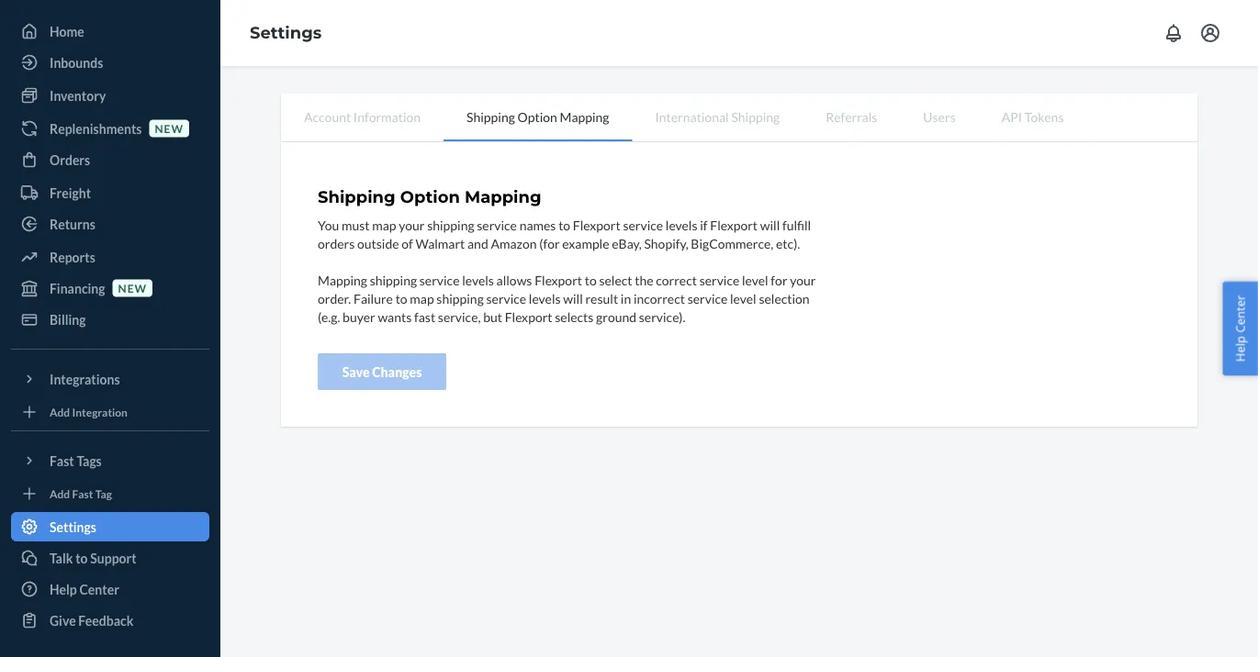 Task type: locate. For each thing, give the bounding box(es) containing it.
1 horizontal spatial your
[[790, 272, 816, 288]]

0 horizontal spatial map
[[372, 217, 397, 233]]

1 vertical spatial new
[[118, 282, 147, 295]]

to up (for
[[559, 217, 571, 233]]

users tab
[[901, 94, 979, 140]]

1 vertical spatial settings
[[50, 520, 96, 535]]

new down reports link
[[118, 282, 147, 295]]

talk
[[50, 551, 73, 567]]

to
[[559, 217, 571, 233], [585, 272, 597, 288], [396, 291, 408, 306], [76, 551, 88, 567]]

1 vertical spatial shipping option mapping
[[318, 187, 542, 207]]

levels left allows
[[462, 272, 494, 288]]

center
[[1233, 296, 1249, 333], [79, 582, 119, 598]]

account information
[[304, 109, 421, 125]]

inbounds link
[[11, 48, 210, 77]]

freight
[[50, 185, 91, 201]]

home
[[50, 23, 84, 39]]

inbounds
[[50, 55, 103, 70]]

service down correct
[[688, 291, 728, 306]]

(e.g.
[[318, 309, 340, 325]]

0 horizontal spatial settings link
[[11, 513, 210, 542]]

add fast tag
[[50, 487, 112, 501]]

1 horizontal spatial settings link
[[250, 23, 322, 43]]

shipping up 'service,'
[[437, 291, 484, 306]]

0 horizontal spatial your
[[399, 217, 425, 233]]

0 vertical spatial help
[[1233, 336, 1249, 362]]

help center
[[1233, 296, 1249, 362], [50, 582, 119, 598]]

to inside button
[[76, 551, 88, 567]]

level
[[743, 272, 769, 288], [731, 291, 757, 306]]

2 vertical spatial mapping
[[318, 272, 368, 288]]

0 vertical spatial your
[[399, 217, 425, 233]]

flexport up bigcommerce,
[[711, 217, 758, 233]]

1 vertical spatial help center
[[50, 582, 119, 598]]

selection
[[759, 291, 810, 306]]

fulfill
[[783, 217, 812, 233]]

1 horizontal spatial option
[[518, 109, 558, 125]]

1 horizontal spatial help
[[1233, 336, 1249, 362]]

outside
[[357, 236, 399, 251]]

help center link
[[11, 575, 210, 605]]

add
[[50, 406, 70, 419], [50, 487, 70, 501]]

1 vertical spatial option
[[400, 187, 460, 207]]

in
[[621, 291, 631, 306]]

returns link
[[11, 210, 210, 239]]

0 vertical spatial settings link
[[250, 23, 322, 43]]

1 add from the top
[[50, 406, 70, 419]]

0 horizontal spatial settings
[[50, 520, 96, 535]]

1 vertical spatial map
[[410, 291, 434, 306]]

1 vertical spatial fast
[[72, 487, 93, 501]]

service
[[477, 217, 517, 233], [623, 217, 664, 233], [420, 272, 460, 288], [700, 272, 740, 288], [487, 291, 527, 306], [688, 291, 728, 306]]

flexport
[[573, 217, 621, 233], [711, 217, 758, 233], [535, 272, 583, 288], [505, 309, 553, 325]]

service down allows
[[487, 291, 527, 306]]

changes
[[372, 364, 422, 380]]

mapping
[[560, 109, 610, 125], [465, 187, 542, 207], [318, 272, 368, 288]]

help
[[1233, 336, 1249, 362], [50, 582, 77, 598]]

inventory
[[50, 88, 106, 103]]

tab list
[[281, 94, 1198, 142]]

save
[[342, 364, 370, 380]]

shipping option mapping tab
[[444, 94, 633, 142]]

new up orders link
[[155, 122, 184, 135]]

to right talk
[[76, 551, 88, 567]]

shipping
[[427, 217, 475, 233], [370, 272, 417, 288], [437, 291, 484, 306]]

levels left if
[[666, 217, 698, 233]]

to inside you must map your shipping service names to flexport service levels if flexport will fulfill orders outside of walmart and amazon (for example ebay, shopify, bigcommerce, etc).
[[559, 217, 571, 233]]

1 vertical spatial will
[[564, 291, 583, 306]]

0 horizontal spatial center
[[79, 582, 119, 598]]

flexport right but
[[505, 309, 553, 325]]

shipping up "failure"
[[370, 272, 417, 288]]

fast left tags
[[50, 453, 74, 469]]

selects
[[555, 309, 594, 325]]

reports link
[[11, 243, 210, 272]]

1 horizontal spatial mapping
[[465, 187, 542, 207]]

and
[[468, 236, 489, 251]]

shipping up walmart
[[427, 217, 475, 233]]

(for
[[540, 236, 560, 251]]

1 vertical spatial your
[[790, 272, 816, 288]]

0 horizontal spatial new
[[118, 282, 147, 295]]

referrals tab
[[803, 94, 901, 140]]

bigcommerce,
[[691, 236, 774, 251]]

returns
[[50, 216, 95, 232]]

will up the selects
[[564, 291, 583, 306]]

your up of
[[399, 217, 425, 233]]

settings
[[250, 23, 322, 43], [50, 520, 96, 535]]

map
[[372, 217, 397, 233], [410, 291, 434, 306]]

your inside mapping shipping service levels allows flexport to select the correct service level for your order.                 failure to map shipping service levels will result in incorrect service level selection (e.g. buyer wants fast service, but flexport selects ground service).
[[790, 272, 816, 288]]

shipping
[[467, 109, 515, 125], [732, 109, 780, 125], [318, 187, 396, 207]]

0 vertical spatial map
[[372, 217, 397, 233]]

1 horizontal spatial will
[[761, 217, 780, 233]]

2 add from the top
[[50, 487, 70, 501]]

2 horizontal spatial levels
[[666, 217, 698, 233]]

your
[[399, 217, 425, 233], [790, 272, 816, 288]]

map up the outside
[[372, 217, 397, 233]]

to up result
[[585, 272, 597, 288]]

flexport up example
[[573, 217, 621, 233]]

your right the for
[[790, 272, 816, 288]]

0 horizontal spatial will
[[564, 291, 583, 306]]

fast
[[414, 309, 436, 325]]

add fast tag link
[[11, 483, 210, 505]]

1 horizontal spatial map
[[410, 291, 434, 306]]

users
[[924, 109, 956, 125]]

0 vertical spatial shipping option mapping
[[467, 109, 610, 125]]

names
[[520, 217, 556, 233]]

1 horizontal spatial new
[[155, 122, 184, 135]]

allows
[[497, 272, 532, 288]]

option inside "shipping option mapping" tab
[[518, 109, 558, 125]]

1 vertical spatial settings link
[[11, 513, 210, 542]]

1 horizontal spatial help center
[[1233, 296, 1249, 362]]

1 vertical spatial levels
[[462, 272, 494, 288]]

fast left tag
[[72, 487, 93, 501]]

service,
[[438, 309, 481, 325]]

0 vertical spatial shipping
[[427, 217, 475, 233]]

open account menu image
[[1200, 22, 1222, 44]]

international
[[656, 109, 729, 125]]

1 horizontal spatial center
[[1233, 296, 1249, 333]]

add inside "link"
[[50, 406, 70, 419]]

map inside you must map your shipping service names to flexport service levels if flexport will fulfill orders outside of walmart and amazon (for example ebay, shopify, bigcommerce, etc).
[[372, 217, 397, 233]]

shipping inside you must map your shipping service names to flexport service levels if flexport will fulfill orders outside of walmart and amazon (for example ebay, shopify, bigcommerce, etc).
[[427, 217, 475, 233]]

correct
[[656, 272, 697, 288]]

will inside mapping shipping service levels allows flexport to select the correct service level for your order.                 failure to map shipping service levels will result in incorrect service level selection (e.g. buyer wants fast service, but flexport selects ground service).
[[564, 291, 583, 306]]

incorrect
[[634, 291, 685, 306]]

will up etc).
[[761, 217, 780, 233]]

0 vertical spatial will
[[761, 217, 780, 233]]

billing
[[50, 312, 86, 328]]

levels up the selects
[[529, 291, 561, 306]]

0 vertical spatial mapping
[[560, 109, 610, 125]]

fast inside the 'fast tags' dropdown button
[[50, 453, 74, 469]]

2 horizontal spatial mapping
[[560, 109, 610, 125]]

ground
[[596, 309, 637, 325]]

will
[[761, 217, 780, 233], [564, 291, 583, 306]]

levels
[[666, 217, 698, 233], [462, 272, 494, 288], [529, 291, 561, 306]]

add down fast tags
[[50, 487, 70, 501]]

api tokens tab
[[979, 94, 1088, 140]]

option
[[518, 109, 558, 125], [400, 187, 460, 207]]

1 vertical spatial shipping
[[370, 272, 417, 288]]

open notifications image
[[1163, 22, 1185, 44]]

level left the for
[[743, 272, 769, 288]]

2 vertical spatial levels
[[529, 291, 561, 306]]

0 vertical spatial center
[[1233, 296, 1249, 333]]

1 vertical spatial add
[[50, 487, 70, 501]]

new
[[155, 122, 184, 135], [118, 282, 147, 295]]

international shipping
[[656, 109, 780, 125]]

map up fast
[[410, 291, 434, 306]]

result
[[586, 291, 619, 306]]

1 vertical spatial help
[[50, 582, 77, 598]]

new for financing
[[118, 282, 147, 295]]

0 vertical spatial fast
[[50, 453, 74, 469]]

0 vertical spatial help center
[[1233, 296, 1249, 362]]

talk to support
[[50, 551, 137, 567]]

settings link
[[250, 23, 322, 43], [11, 513, 210, 542]]

the
[[635, 272, 654, 288]]

support
[[90, 551, 137, 567]]

0 horizontal spatial mapping
[[318, 272, 368, 288]]

1 horizontal spatial settings
[[250, 23, 322, 43]]

service).
[[639, 309, 686, 325]]

0 horizontal spatial levels
[[462, 272, 494, 288]]

0 vertical spatial levels
[[666, 217, 698, 233]]

0 vertical spatial add
[[50, 406, 70, 419]]

help center button
[[1224, 282, 1259, 376]]

add left integration
[[50, 406, 70, 419]]

feedback
[[78, 613, 134, 629]]

flexport down (for
[[535, 272, 583, 288]]

shopify,
[[645, 236, 689, 251]]

0 vertical spatial new
[[155, 122, 184, 135]]

2 horizontal spatial shipping
[[732, 109, 780, 125]]

talk to support button
[[11, 544, 210, 573]]

level left selection
[[731, 291, 757, 306]]

0 vertical spatial option
[[518, 109, 558, 125]]

tag
[[95, 487, 112, 501]]



Task type: describe. For each thing, give the bounding box(es) containing it.
freight link
[[11, 178, 210, 208]]

0 horizontal spatial option
[[400, 187, 460, 207]]

mapping inside mapping shipping service levels allows flexport to select the correct service level for your order.                 failure to map shipping service levels will result in incorrect service level selection (e.g. buyer wants fast service, but flexport selects ground service).
[[318, 272, 368, 288]]

order.
[[318, 291, 351, 306]]

fast tags button
[[11, 447, 210, 476]]

integrations button
[[11, 365, 210, 394]]

help inside button
[[1233, 336, 1249, 362]]

etc).
[[777, 236, 801, 251]]

financing
[[50, 281, 105, 296]]

wants
[[378, 309, 412, 325]]

reports
[[50, 249, 95, 265]]

your inside you must map your shipping service names to flexport service levels if flexport will fulfill orders outside of walmart and amazon (for example ebay, shopify, bigcommerce, etc).
[[399, 217, 425, 233]]

tab list containing account information
[[281, 94, 1198, 142]]

orders
[[50, 152, 90, 168]]

of
[[402, 236, 413, 251]]

0 horizontal spatial shipping
[[318, 187, 396, 207]]

give feedback
[[50, 613, 134, 629]]

add for add fast tag
[[50, 487, 70, 501]]

to up wants
[[396, 291, 408, 306]]

service down walmart
[[420, 272, 460, 288]]

but
[[484, 309, 503, 325]]

buyer
[[343, 309, 376, 325]]

account information tab
[[281, 94, 444, 140]]

0 horizontal spatial help
[[50, 582, 77, 598]]

referrals
[[826, 109, 878, 125]]

service up ebay,
[[623, 217, 664, 233]]

orders link
[[11, 145, 210, 175]]

information
[[354, 109, 421, 125]]

add for add integration
[[50, 406, 70, 419]]

tokens
[[1025, 109, 1065, 125]]

2 vertical spatial shipping
[[437, 291, 484, 306]]

select
[[600, 272, 633, 288]]

add integration
[[50, 406, 128, 419]]

mapping shipping service levels allows flexport to select the correct service level for your order.                 failure to map shipping service levels will result in incorrect service level selection (e.g. buyer wants fast service, but flexport selects ground service).
[[318, 272, 816, 325]]

if
[[700, 217, 708, 233]]

international shipping tab
[[633, 94, 803, 140]]

give
[[50, 613, 76, 629]]

billing link
[[11, 305, 210, 334]]

give feedback button
[[11, 607, 210, 636]]

ebay,
[[612, 236, 642, 251]]

amazon
[[491, 236, 537, 251]]

replenishments
[[50, 121, 142, 136]]

1 vertical spatial center
[[79, 582, 119, 598]]

levels inside you must map your shipping service names to flexport service levels if flexport will fulfill orders outside of walmart and amazon (for example ebay, shopify, bigcommerce, etc).
[[666, 217, 698, 233]]

account
[[304, 109, 351, 125]]

1 horizontal spatial shipping
[[467, 109, 515, 125]]

service up amazon
[[477, 217, 517, 233]]

service down bigcommerce,
[[700, 272, 740, 288]]

save changes button
[[318, 354, 447, 390]]

0 horizontal spatial help center
[[50, 582, 119, 598]]

orders
[[318, 236, 355, 251]]

walmart
[[416, 236, 465, 251]]

add integration link
[[11, 402, 210, 424]]

you
[[318, 217, 339, 233]]

0 vertical spatial settings
[[250, 23, 322, 43]]

home link
[[11, 17, 210, 46]]

shipping option mapping inside tab
[[467, 109, 610, 125]]

1 vertical spatial mapping
[[465, 187, 542, 207]]

center inside button
[[1233, 296, 1249, 333]]

help center inside button
[[1233, 296, 1249, 362]]

example
[[563, 236, 610, 251]]

integrations
[[50, 372, 120, 387]]

fast tags
[[50, 453, 102, 469]]

you must map your shipping service names to flexport service levels if flexport will fulfill orders outside of walmart and amazon (for example ebay, shopify, bigcommerce, etc).
[[318, 217, 812, 251]]

for
[[771, 272, 788, 288]]

0 vertical spatial level
[[743, 272, 769, 288]]

mapping inside "shipping option mapping" tab
[[560, 109, 610, 125]]

will inside you must map your shipping service names to flexport service levels if flexport will fulfill orders outside of walmart and amazon (for example ebay, shopify, bigcommerce, etc).
[[761, 217, 780, 233]]

failure
[[354, 291, 393, 306]]

new for replenishments
[[155, 122, 184, 135]]

1 vertical spatial level
[[731, 291, 757, 306]]

1 horizontal spatial levels
[[529, 291, 561, 306]]

inventory link
[[11, 81, 210, 110]]

api tokens
[[1002, 109, 1065, 125]]

fast inside add fast tag link
[[72, 487, 93, 501]]

save changes
[[342, 364, 422, 380]]

tags
[[77, 453, 102, 469]]

api
[[1002, 109, 1023, 125]]

must
[[342, 217, 370, 233]]

map inside mapping shipping service levels allows flexport to select the correct service level for your order.                 failure to map shipping service levels will result in incorrect service level selection (e.g. buyer wants fast service, but flexport selects ground service).
[[410, 291, 434, 306]]

integration
[[72, 406, 128, 419]]



Task type: vqa. For each thing, say whether or not it's contained in the screenshot.
CONNECT
no



